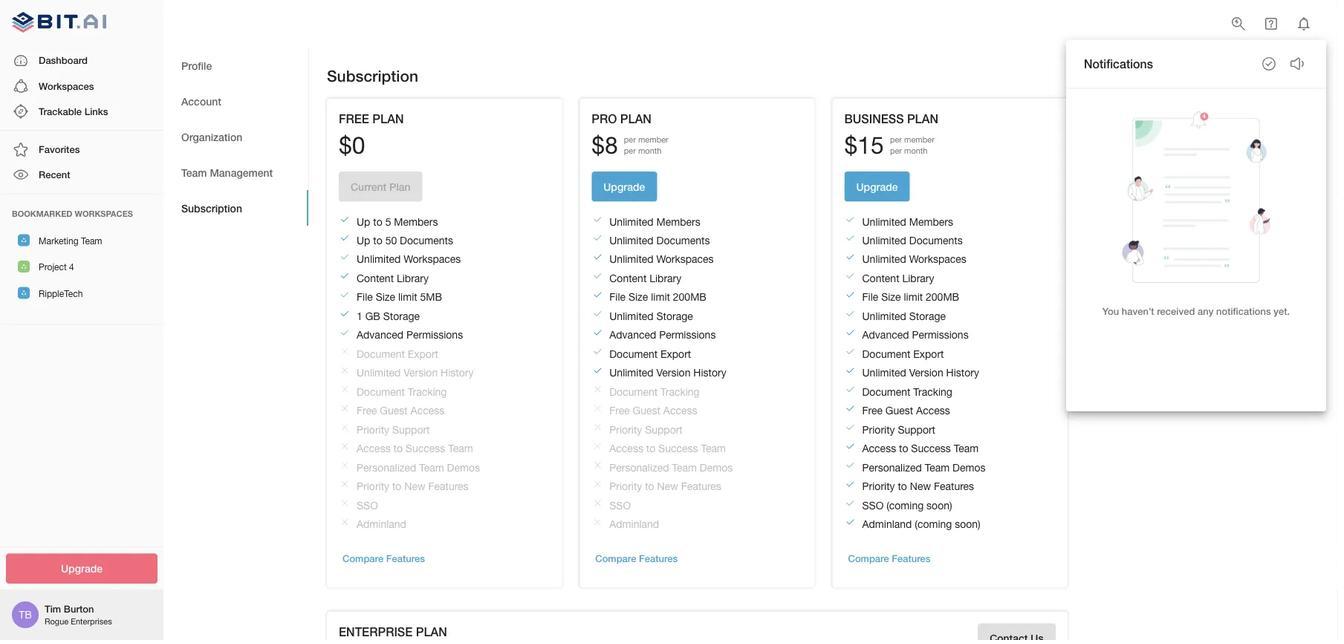 Task type: vqa. For each thing, say whether or not it's contained in the screenshot.
Any
yes



Task type: describe. For each thing, give the bounding box(es) containing it.
permissions for $8
[[659, 329, 716, 341]]

features for $8
[[639, 553, 678, 564]]

file for $15
[[862, 291, 879, 303]]

you haven't received any notifications yet.
[[1103, 305, 1290, 317]]

5mb
[[420, 291, 442, 303]]

month for $15
[[904, 146, 928, 156]]

tb
[[19, 609, 32, 621]]

marketing
[[39, 236, 78, 246]]

up for up to 50 documents
[[357, 234, 370, 247]]

notifications
[[1084, 57, 1153, 71]]

plan right the enterprise
[[416, 625, 447, 639]]

support
[[898, 424, 936, 436]]

soon) for sso (coming soon)
[[927, 499, 952, 512]]

enterprises
[[71, 617, 112, 627]]

0 horizontal spatial access
[[862, 443, 896, 455]]

enterprise plan
[[339, 625, 447, 639]]

project 4
[[39, 262, 74, 272]]

upgrade button for $15
[[845, 171, 910, 202]]

recent button
[[0, 162, 163, 188]]

0 vertical spatial subscription
[[327, 67, 418, 85]]

free
[[339, 111, 369, 125]]

document tracking
[[862, 386, 953, 398]]

unlimited documents for $8
[[610, 234, 710, 247]]

limit for $8
[[651, 291, 670, 303]]

storage for $15
[[909, 310, 946, 322]]

workspaces inside "button"
[[39, 80, 94, 92]]

bookmarked
[[12, 209, 72, 219]]

haven't
[[1122, 305, 1155, 317]]

trackable
[[39, 106, 82, 117]]

personalized
[[862, 462, 922, 474]]

documents for $15
[[909, 234, 963, 247]]

new
[[910, 481, 931, 493]]

limit for $15
[[904, 291, 923, 303]]

50
[[385, 234, 397, 247]]

dashboard button
[[0, 48, 163, 73]]

features for $15
[[892, 553, 931, 564]]

to for 50
[[373, 234, 383, 247]]

marketing team button
[[0, 227, 163, 254]]

free plan $0
[[339, 111, 404, 159]]

workspaces for $8
[[657, 253, 714, 265]]

1 documents from the left
[[400, 234, 453, 247]]

content library for $0
[[357, 272, 429, 284]]

profile
[[181, 59, 212, 72]]

1
[[357, 310, 362, 322]]

sso
[[862, 499, 884, 512]]

subscription inside tab list
[[181, 202, 242, 214]]

unlimited workspaces for $8
[[610, 253, 714, 265]]

team management
[[181, 166, 273, 179]]

plan for $15
[[907, 111, 939, 125]]

size for $8
[[629, 291, 648, 303]]

bookmarked workspaces
[[12, 209, 133, 219]]

tim burton rogue enterprises
[[45, 604, 112, 627]]

rogue
[[45, 617, 69, 627]]

unlimited workspaces for $15
[[862, 253, 967, 265]]

content for $15
[[862, 272, 900, 284]]

compare features button for $15
[[845, 547, 935, 570]]

1 gb storage
[[357, 310, 420, 322]]

month for $8
[[638, 146, 662, 156]]

upgrade button for $8
[[592, 171, 657, 202]]

5
[[385, 215, 391, 228]]

account link
[[163, 83, 308, 119]]

tracking
[[913, 386, 953, 398]]

1 members from the left
[[394, 215, 438, 228]]

demos
[[953, 462, 986, 474]]

compare for $15
[[848, 553, 889, 564]]

to for success
[[899, 443, 908, 455]]

priority for priority support
[[862, 424, 895, 436]]

recent
[[39, 169, 70, 180]]

free
[[862, 405, 883, 417]]

profile link
[[163, 48, 308, 83]]

unlimited documents for $15
[[862, 234, 963, 247]]

$8
[[592, 131, 618, 159]]

project 4 button
[[0, 254, 163, 280]]

any
[[1198, 305, 1214, 317]]

trackable links button
[[0, 99, 163, 124]]

limit for $0
[[398, 291, 417, 303]]

file size limit 200mb for $8
[[610, 291, 707, 303]]

size for $0
[[376, 291, 395, 303]]

links
[[84, 106, 108, 117]]

file size limit 200mb for $15
[[862, 291, 960, 303]]

content for $8
[[610, 272, 647, 284]]

permissions for $0
[[406, 329, 463, 341]]

library for $8
[[650, 272, 682, 284]]

subscription link
[[163, 190, 308, 226]]

access to success team
[[862, 443, 979, 455]]

team inside tab list
[[181, 166, 207, 179]]

business
[[845, 111, 904, 125]]

advanced permissions for $8
[[610, 329, 716, 341]]

4
[[69, 262, 74, 272]]

rippletech
[[39, 289, 83, 299]]

team down success on the bottom of the page
[[925, 462, 950, 474]]

up to 50 documents
[[357, 234, 453, 247]]

adminland
[[862, 518, 912, 531]]

unlimited members for $8
[[610, 215, 701, 228]]

up to 5 members
[[357, 215, 438, 228]]

document for $15
[[862, 348, 911, 360]]

trackable links
[[39, 106, 108, 117]]

priority support
[[862, 424, 936, 436]]

plan for $0
[[373, 111, 404, 125]]

favorites button
[[0, 137, 163, 162]]

advanced for $8
[[610, 329, 656, 341]]

library for $0
[[397, 272, 429, 284]]

yet.
[[1274, 305, 1290, 317]]

received
[[1157, 305, 1195, 317]]

favorites
[[39, 144, 80, 155]]

management
[[210, 166, 273, 179]]

members for $8
[[657, 215, 701, 228]]



Task type: locate. For each thing, give the bounding box(es) containing it.
$15
[[845, 131, 884, 159]]

upgrade up burton
[[61, 563, 103, 575]]

unlimited
[[610, 215, 654, 228], [862, 215, 907, 228], [610, 234, 654, 247], [862, 234, 907, 247], [357, 253, 401, 265], [610, 253, 654, 265], [862, 253, 907, 265], [610, 310, 654, 322], [862, 310, 907, 322], [610, 367, 654, 379], [862, 367, 907, 379]]

member right $15
[[904, 135, 935, 144]]

gb
[[365, 310, 380, 322]]

priority to new features
[[862, 481, 974, 493]]

1 month from the left
[[638, 146, 662, 156]]

upgrade down $8
[[604, 180, 645, 193]]

plan
[[373, 111, 404, 125], [620, 111, 652, 125], [907, 111, 939, 125], [416, 625, 447, 639]]

member inside pro plan $8 per member per month
[[638, 135, 669, 144]]

1 horizontal spatial access
[[916, 405, 950, 417]]

upgrade for $8
[[604, 180, 645, 193]]

2 unlimited members from the left
[[862, 215, 953, 228]]

unlimited storage for $15
[[862, 310, 946, 322]]

compare features button
[[339, 547, 429, 570], [592, 547, 682, 570], [845, 547, 935, 570]]

size
[[376, 291, 395, 303], [629, 291, 648, 303], [881, 291, 901, 303]]

upgrade button down $15
[[845, 171, 910, 202]]

2 unlimited version history from the left
[[862, 367, 979, 379]]

to down priority support
[[899, 443, 908, 455]]

1 content from the left
[[357, 272, 394, 284]]

1 vertical spatial soon)
[[955, 518, 981, 531]]

1 permissions from the left
[[406, 329, 463, 341]]

1 horizontal spatial unlimited storage
[[862, 310, 946, 322]]

access up personalized
[[862, 443, 896, 455]]

2 content library from the left
[[610, 272, 682, 284]]

advanced permissions for $0
[[357, 329, 463, 341]]

per
[[624, 135, 636, 144], [890, 135, 902, 144], [624, 146, 636, 156], [890, 146, 902, 156]]

0 horizontal spatial soon)
[[927, 499, 952, 512]]

0 horizontal spatial library
[[397, 272, 429, 284]]

2 member from the left
[[904, 135, 935, 144]]

0 horizontal spatial compare features
[[343, 553, 425, 564]]

unlimited version history for $8
[[610, 367, 727, 379]]

up left 5 at the left top
[[357, 215, 370, 228]]

2 horizontal spatial members
[[909, 215, 953, 228]]

2 documents from the left
[[657, 234, 710, 247]]

plan right pro
[[620, 111, 652, 125]]

3 permissions from the left
[[912, 329, 969, 341]]

2 compare features button from the left
[[592, 547, 682, 570]]

unlimited members
[[610, 215, 701, 228], [862, 215, 953, 228]]

workspaces
[[75, 209, 133, 219]]

0 horizontal spatial members
[[394, 215, 438, 228]]

0 horizontal spatial advanced permissions
[[357, 329, 463, 341]]

team
[[181, 166, 207, 179], [81, 236, 102, 246], [954, 443, 979, 455], [925, 462, 950, 474]]

subscription down team management
[[181, 202, 242, 214]]

file for $0
[[357, 291, 373, 303]]

200mb for $8
[[673, 291, 707, 303]]

1 horizontal spatial document export
[[862, 348, 944, 360]]

3 content library from the left
[[862, 272, 934, 284]]

upgrade for $15
[[856, 180, 898, 193]]

200mb
[[673, 291, 707, 303], [926, 291, 960, 303]]

2 advanced from the left
[[610, 329, 656, 341]]

documents for $8
[[657, 234, 710, 247]]

unlimited storage
[[610, 310, 693, 322], [862, 310, 946, 322]]

subscription
[[327, 67, 418, 85], [181, 202, 242, 214]]

plan right business
[[907, 111, 939, 125]]

0 horizontal spatial subscription
[[181, 202, 242, 214]]

1 horizontal spatial unlimited documents
[[862, 234, 963, 247]]

features
[[934, 481, 974, 493], [386, 553, 425, 564], [639, 553, 678, 564], [892, 553, 931, 564]]

adminland (coming soon)
[[862, 518, 981, 531]]

1 horizontal spatial size
[[629, 291, 648, 303]]

0 horizontal spatial unlimited documents
[[610, 234, 710, 247]]

0 vertical spatial up
[[357, 215, 370, 228]]

team up project 4 button
[[81, 236, 102, 246]]

compare features for $15
[[848, 553, 931, 564]]

2 horizontal spatial permissions
[[912, 329, 969, 341]]

advanced
[[357, 329, 404, 341], [610, 329, 656, 341], [862, 329, 909, 341]]

pro
[[592, 111, 617, 125]]

3 compare features from the left
[[848, 553, 931, 564]]

unlimited members for $15
[[862, 215, 953, 228]]

upgrade down $15
[[856, 180, 898, 193]]

1 advanced permissions from the left
[[357, 329, 463, 341]]

1 horizontal spatial unlimited members
[[862, 215, 953, 228]]

file size limit 5mb
[[357, 291, 442, 303]]

1 priority from the top
[[862, 424, 895, 436]]

0 vertical spatial access
[[916, 405, 950, 417]]

1 unlimited storage from the left
[[610, 310, 693, 322]]

1 file size limit 200mb from the left
[[610, 291, 707, 303]]

sso (coming soon)
[[862, 499, 952, 512]]

content library
[[357, 272, 429, 284], [610, 272, 682, 284], [862, 272, 934, 284]]

1 horizontal spatial storage
[[657, 310, 693, 322]]

2 horizontal spatial storage
[[909, 310, 946, 322]]

0 horizontal spatial size
[[376, 291, 395, 303]]

dashboard
[[39, 55, 88, 66]]

limit
[[398, 291, 417, 303], [651, 291, 670, 303], [904, 291, 923, 303]]

3 unlimited workspaces from the left
[[862, 253, 967, 265]]

(coming for sso
[[887, 499, 924, 512]]

soon) down demos at the bottom right
[[955, 518, 981, 531]]

0 horizontal spatial member
[[638, 135, 669, 144]]

marketing team
[[39, 236, 102, 246]]

0 horizontal spatial file
[[357, 291, 373, 303]]

1 vertical spatial priority
[[862, 481, 895, 493]]

advanced for $0
[[357, 329, 404, 341]]

1 history from the left
[[694, 367, 727, 379]]

tab list containing profile
[[163, 48, 308, 226]]

0 vertical spatial (coming
[[887, 499, 924, 512]]

2 200mb from the left
[[926, 291, 960, 303]]

documents
[[400, 234, 453, 247], [657, 234, 710, 247], [909, 234, 963, 247]]

soon) up adminland (coming soon)
[[927, 499, 952, 512]]

0 horizontal spatial content
[[357, 272, 394, 284]]

burton
[[64, 604, 94, 615]]

personalized team demos
[[862, 462, 986, 474]]

features for $0
[[386, 553, 425, 564]]

1 vertical spatial (coming
[[915, 518, 952, 531]]

2 horizontal spatial file
[[862, 291, 879, 303]]

priority
[[862, 424, 895, 436], [862, 481, 895, 493]]

1 storage from the left
[[383, 310, 420, 322]]

guest
[[886, 405, 913, 417]]

1 horizontal spatial 200mb
[[926, 291, 960, 303]]

export for $8
[[661, 348, 691, 360]]

1 limit from the left
[[398, 291, 417, 303]]

compare for $8
[[595, 553, 636, 564]]

month inside business plan $15 per member per month
[[904, 146, 928, 156]]

soon) for adminland (coming soon)
[[955, 518, 981, 531]]

1 horizontal spatial subscription
[[327, 67, 418, 85]]

2 unlimited documents from the left
[[862, 234, 963, 247]]

advanced for $15
[[862, 329, 909, 341]]

0 horizontal spatial storage
[[383, 310, 420, 322]]

0 horizontal spatial file size limit 200mb
[[610, 291, 707, 303]]

to left 5 at the left top
[[373, 215, 383, 228]]

1 horizontal spatial compare features
[[595, 553, 678, 564]]

3 documents from the left
[[909, 234, 963, 247]]

workspaces
[[39, 80, 94, 92], [404, 253, 461, 265], [657, 253, 714, 265], [909, 253, 967, 265]]

(coming down sso (coming soon)
[[915, 518, 952, 531]]

file for $8
[[610, 291, 626, 303]]

$0
[[339, 131, 365, 159]]

3 limit from the left
[[904, 291, 923, 303]]

team inside button
[[81, 236, 102, 246]]

0 horizontal spatial unlimited workspaces
[[357, 253, 461, 265]]

success
[[911, 443, 951, 455]]

upgrade button down $8
[[592, 171, 657, 202]]

1 horizontal spatial permissions
[[659, 329, 716, 341]]

3 advanced from the left
[[862, 329, 909, 341]]

to for new
[[898, 481, 907, 493]]

(coming
[[887, 499, 924, 512], [915, 518, 952, 531]]

organization link
[[163, 119, 308, 155]]

1 horizontal spatial soon)
[[955, 518, 981, 531]]

rippletech button
[[0, 280, 163, 306]]

version
[[657, 367, 691, 379], [909, 367, 944, 379]]

1 horizontal spatial limit
[[651, 291, 670, 303]]

permissions for $15
[[912, 329, 969, 341]]

1 horizontal spatial advanced
[[610, 329, 656, 341]]

1 horizontal spatial version
[[909, 367, 944, 379]]

0 horizontal spatial export
[[661, 348, 691, 360]]

2 horizontal spatial advanced permissions
[[862, 329, 969, 341]]

2 compare from the left
[[595, 553, 636, 564]]

2 file from the left
[[610, 291, 626, 303]]

2 horizontal spatial compare features
[[848, 553, 931, 564]]

free guest access
[[862, 405, 950, 417]]

3 advanced permissions from the left
[[862, 329, 969, 341]]

history for $8
[[694, 367, 727, 379]]

workspaces for $15
[[909, 253, 967, 265]]

2 content from the left
[[610, 272, 647, 284]]

2 members from the left
[[657, 215, 701, 228]]

1 compare features button from the left
[[339, 547, 429, 570]]

plan inside free plan $0
[[373, 111, 404, 125]]

2 horizontal spatial upgrade
[[856, 180, 898, 193]]

document for $8
[[610, 348, 658, 360]]

2 month from the left
[[904, 146, 928, 156]]

0 horizontal spatial upgrade button
[[6, 554, 158, 584]]

0 horizontal spatial upgrade
[[61, 563, 103, 575]]

2 horizontal spatial upgrade button
[[845, 171, 910, 202]]

export for $15
[[913, 348, 944, 360]]

0 horizontal spatial version
[[657, 367, 691, 379]]

1 unlimited documents from the left
[[610, 234, 710, 247]]

advanced permissions for $15
[[862, 329, 969, 341]]

1 horizontal spatial compare
[[595, 553, 636, 564]]

priority down free
[[862, 424, 895, 436]]

team down organization
[[181, 166, 207, 179]]

3 size from the left
[[881, 291, 901, 303]]

library for $15
[[902, 272, 934, 284]]

unlimited version history for $15
[[862, 367, 979, 379]]

storage
[[383, 310, 420, 322], [657, 310, 693, 322], [909, 310, 946, 322]]

month right $8
[[638, 146, 662, 156]]

1 up from the top
[[357, 215, 370, 228]]

up for up to 5 members
[[357, 215, 370, 228]]

file
[[357, 291, 373, 303], [610, 291, 626, 303], [862, 291, 879, 303]]

3 file from the left
[[862, 291, 879, 303]]

business plan $15 per member per month
[[845, 111, 939, 159]]

1 horizontal spatial history
[[946, 367, 979, 379]]

1 horizontal spatial content
[[610, 272, 647, 284]]

month inside pro plan $8 per member per month
[[638, 146, 662, 156]]

up left 50
[[357, 234, 370, 247]]

compare features button for $8
[[592, 547, 682, 570]]

tim
[[45, 604, 61, 615]]

2 horizontal spatial library
[[902, 272, 934, 284]]

(coming down priority to new features
[[887, 499, 924, 512]]

2 horizontal spatial content library
[[862, 272, 934, 284]]

3 members from the left
[[909, 215, 953, 228]]

1 horizontal spatial unlimited version history
[[862, 367, 979, 379]]

3 compare from the left
[[848, 553, 889, 564]]

storage for $8
[[657, 310, 693, 322]]

0 vertical spatial soon)
[[927, 499, 952, 512]]

200mb for $15
[[926, 291, 960, 303]]

member right $8
[[638, 135, 669, 144]]

1 horizontal spatial file size limit 200mb
[[862, 291, 960, 303]]

0 horizontal spatial compare features button
[[339, 547, 429, 570]]

content library for $15
[[862, 272, 934, 284]]

to for 5
[[373, 215, 383, 228]]

1 horizontal spatial upgrade button
[[592, 171, 657, 202]]

0 horizontal spatial month
[[638, 146, 662, 156]]

1 unlimited members from the left
[[610, 215, 701, 228]]

members
[[394, 215, 438, 228], [657, 215, 701, 228], [909, 215, 953, 228]]

2 file size limit 200mb from the left
[[862, 291, 960, 303]]

members for $15
[[909, 215, 953, 228]]

1 horizontal spatial export
[[913, 348, 944, 360]]

subscription up free
[[327, 67, 418, 85]]

size for $15
[[881, 291, 901, 303]]

1 horizontal spatial advanced permissions
[[610, 329, 716, 341]]

1 compare features from the left
[[343, 553, 425, 564]]

2 document export from the left
[[862, 348, 944, 360]]

priority up sso
[[862, 481, 895, 493]]

2 priority from the top
[[862, 481, 895, 493]]

history
[[694, 367, 727, 379], [946, 367, 979, 379]]

2 horizontal spatial limit
[[904, 291, 923, 303]]

0 horizontal spatial history
[[694, 367, 727, 379]]

plan inside pro plan $8 per member per month
[[620, 111, 652, 125]]

1 unlimited workspaces from the left
[[357, 253, 461, 265]]

content
[[357, 272, 394, 284], [610, 272, 647, 284], [862, 272, 900, 284]]

enterprise
[[339, 625, 413, 639]]

1 vertical spatial access
[[862, 443, 896, 455]]

2 history from the left
[[946, 367, 979, 379]]

workspaces for $0
[[404, 253, 461, 265]]

2 unlimited storage from the left
[[862, 310, 946, 322]]

1 horizontal spatial month
[[904, 146, 928, 156]]

2 advanced permissions from the left
[[610, 329, 716, 341]]

workspaces button
[[0, 73, 163, 99]]

0 horizontal spatial 200mb
[[673, 291, 707, 303]]

plan for $8
[[620, 111, 652, 125]]

version for $8
[[657, 367, 691, 379]]

pro plan $8 per member per month
[[592, 111, 669, 159]]

upgrade button up burton
[[6, 554, 158, 584]]

1 horizontal spatial members
[[657, 215, 701, 228]]

1 vertical spatial up
[[357, 234, 370, 247]]

2 horizontal spatial size
[[881, 291, 901, 303]]

1 horizontal spatial unlimited workspaces
[[610, 253, 714, 265]]

1 compare from the left
[[343, 553, 384, 564]]

access down tracking
[[916, 405, 950, 417]]

member for $8
[[638, 135, 669, 144]]

history for $15
[[946, 367, 979, 379]]

tab list
[[163, 48, 308, 226]]

soon)
[[927, 499, 952, 512], [955, 518, 981, 531]]

0 horizontal spatial compare
[[343, 553, 384, 564]]

1 content library from the left
[[357, 272, 429, 284]]

1 advanced from the left
[[357, 329, 404, 341]]

file size limit 200mb
[[610, 291, 707, 303], [862, 291, 960, 303]]

1 library from the left
[[397, 272, 429, 284]]

month right $15
[[904, 146, 928, 156]]

0 horizontal spatial unlimited storage
[[610, 310, 693, 322]]

team management link
[[163, 155, 308, 190]]

1 horizontal spatial upgrade
[[604, 180, 645, 193]]

1 horizontal spatial member
[[904, 135, 935, 144]]

(coming for adminland
[[915, 518, 952, 531]]

2 horizontal spatial unlimited workspaces
[[862, 253, 967, 265]]

unlimited version history
[[610, 367, 727, 379], [862, 367, 979, 379]]

0 horizontal spatial permissions
[[406, 329, 463, 341]]

2 size from the left
[[629, 291, 648, 303]]

0 horizontal spatial advanced
[[357, 329, 404, 341]]

0 horizontal spatial documents
[[400, 234, 453, 247]]

2 export from the left
[[913, 348, 944, 360]]

compare features for $8
[[595, 553, 678, 564]]

2 horizontal spatial compare
[[848, 553, 889, 564]]

1 horizontal spatial compare features button
[[592, 547, 682, 570]]

1 document export from the left
[[610, 348, 691, 360]]

notifications
[[1216, 305, 1271, 317]]

member for $15
[[904, 135, 935, 144]]

2 storage from the left
[[657, 310, 693, 322]]

document export for $8
[[610, 348, 691, 360]]

2 unlimited workspaces from the left
[[610, 253, 714, 265]]

organization
[[181, 131, 242, 143]]

2 compare features from the left
[[595, 553, 678, 564]]

1 version from the left
[[657, 367, 691, 379]]

2 limit from the left
[[651, 291, 670, 303]]

upgrade button
[[592, 171, 657, 202], [845, 171, 910, 202], [6, 554, 158, 584]]

1 member from the left
[[638, 135, 669, 144]]

3 library from the left
[[902, 272, 934, 284]]

plan right free
[[373, 111, 404, 125]]

0 horizontal spatial document export
[[610, 348, 691, 360]]

1 200mb from the left
[[673, 291, 707, 303]]

1 export from the left
[[661, 348, 691, 360]]

to left new
[[898, 481, 907, 493]]

2 library from the left
[[650, 272, 682, 284]]

library
[[397, 272, 429, 284], [650, 272, 682, 284], [902, 272, 934, 284]]

to left 50
[[373, 234, 383, 247]]

0 horizontal spatial content library
[[357, 272, 429, 284]]

0 horizontal spatial limit
[[398, 291, 417, 303]]

1 vertical spatial subscription
[[181, 202, 242, 214]]

member inside business plan $15 per member per month
[[904, 135, 935, 144]]

1 unlimited version history from the left
[[610, 367, 727, 379]]

2 horizontal spatial documents
[[909, 234, 963, 247]]

content for $0
[[357, 272, 394, 284]]

3 content from the left
[[862, 272, 900, 284]]

member
[[638, 135, 669, 144], [904, 135, 935, 144]]

3 compare features button from the left
[[845, 547, 935, 570]]

2 permissions from the left
[[659, 329, 716, 341]]

2 horizontal spatial content
[[862, 272, 900, 284]]

2 version from the left
[[909, 367, 944, 379]]

1 size from the left
[[376, 291, 395, 303]]

unlimited storage for $8
[[610, 310, 693, 322]]

2 horizontal spatial advanced
[[862, 329, 909, 341]]

2 up from the top
[[357, 234, 370, 247]]

0 horizontal spatial unlimited members
[[610, 215, 701, 228]]

account
[[181, 95, 221, 107]]

document export for $15
[[862, 348, 944, 360]]

0 horizontal spatial unlimited version history
[[610, 367, 727, 379]]

document
[[610, 348, 658, 360], [862, 348, 911, 360], [862, 386, 911, 398]]

project
[[39, 262, 67, 272]]

1 horizontal spatial documents
[[657, 234, 710, 247]]

plan inside business plan $15 per member per month
[[907, 111, 939, 125]]

0 vertical spatial priority
[[862, 424, 895, 436]]

1 horizontal spatial file
[[610, 291, 626, 303]]

content library for $8
[[610, 272, 682, 284]]

unlimited workspaces for $0
[[357, 253, 461, 265]]

version for $15
[[909, 367, 944, 379]]

up
[[357, 215, 370, 228], [357, 234, 370, 247]]

compare features
[[343, 553, 425, 564], [595, 553, 678, 564], [848, 553, 931, 564]]

1 file from the left
[[357, 291, 373, 303]]

team up demos at the bottom right
[[954, 443, 979, 455]]

export
[[661, 348, 691, 360], [913, 348, 944, 360]]

priority for priority to new features
[[862, 481, 895, 493]]

2 horizontal spatial compare features button
[[845, 547, 935, 570]]

1 horizontal spatial content library
[[610, 272, 682, 284]]

month
[[638, 146, 662, 156], [904, 146, 928, 156]]

1 horizontal spatial library
[[650, 272, 682, 284]]

advanced permissions
[[357, 329, 463, 341], [610, 329, 716, 341], [862, 329, 969, 341]]

you
[[1103, 305, 1119, 317]]

3 storage from the left
[[909, 310, 946, 322]]



